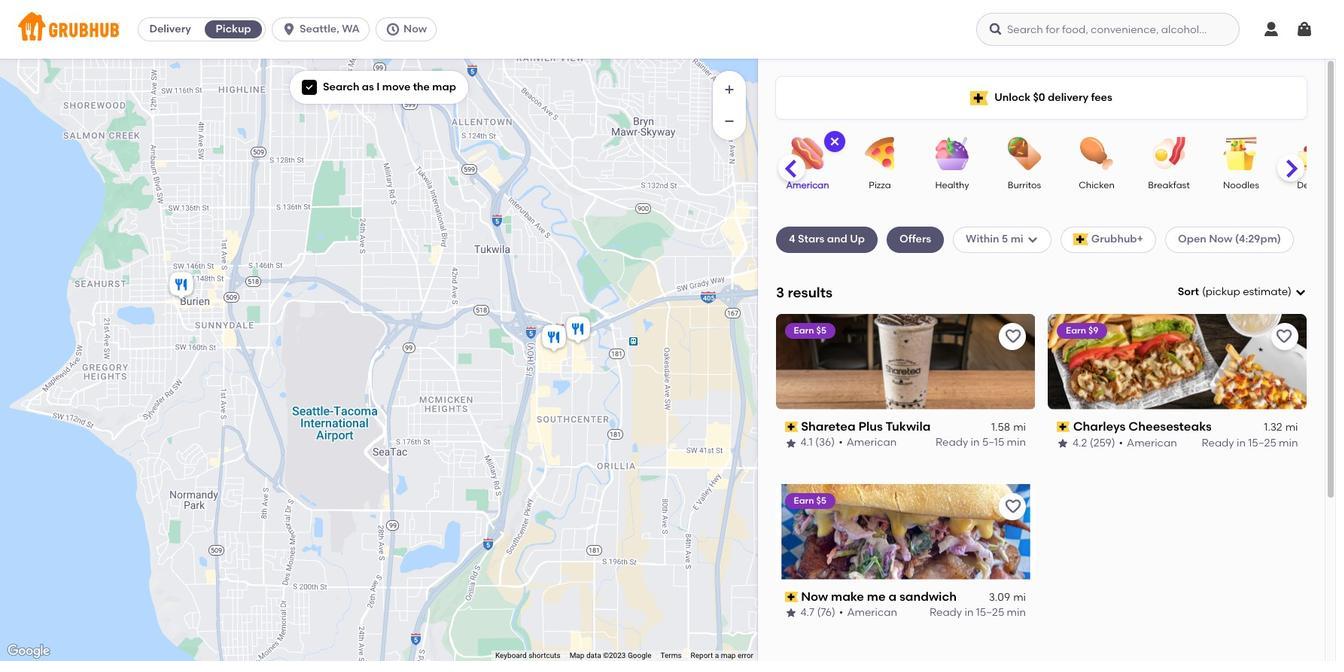 Task type: vqa. For each thing, say whether or not it's contained in the screenshot.
Search icon
no



Task type: locate. For each thing, give the bounding box(es) containing it.
ready left 5–15
[[936, 436, 969, 449]]

grubhub plus flag logo image for grubhub+
[[1073, 234, 1088, 246]]

1.58
[[992, 421, 1011, 434]]

$5
[[817, 325, 827, 336], [817, 495, 827, 506]]

$5 down 4.1 (36)
[[817, 495, 827, 506]]

0 horizontal spatial now
[[404, 23, 427, 35]]

mi for now make me a sandwich
[[1014, 591, 1027, 604]]

0 vertical spatial now
[[404, 23, 427, 35]]

Search for food, convenience, alcohol... search field
[[976, 13, 1240, 46]]

stars
[[798, 233, 825, 246]]

2 subscription pass image from the left
[[1057, 422, 1070, 432]]

1 vertical spatial earn $5
[[794, 495, 827, 506]]

svg image inside now button
[[385, 22, 400, 37]]

sandwich
[[900, 589, 957, 604]]

save this restaurant button down ) at the top of page
[[1271, 323, 1298, 350]]

4.2
[[1072, 436, 1087, 449]]

1 vertical spatial 15–25
[[977, 606, 1005, 619]]

• for now
[[840, 606, 844, 619]]

chicken image
[[1071, 137, 1123, 170]]

subscription pass image left sharetea
[[785, 422, 799, 432]]

(4:29pm)
[[1235, 233, 1281, 246]]

ready
[[936, 436, 969, 449], [1202, 436, 1234, 449], [930, 606, 963, 619]]

star icon image down subscription pass icon
[[785, 607, 797, 619]]

map data ©2023 google
[[570, 651, 652, 660]]

search as i move the map
[[323, 81, 456, 93]]

save this restaurant button for charleys cheesesteaks
[[1271, 323, 1298, 350]]

chicken
[[1079, 180, 1115, 190]]

0 horizontal spatial ready in 15–25 min
[[930, 606, 1027, 619]]

save this restaurant button down 5–15
[[999, 493, 1027, 520]]

4.7
[[801, 606, 815, 619]]

earn $5 down results on the right top
[[794, 325, 827, 336]]

now up the
[[404, 23, 427, 35]]

star icon image left 4.1
[[785, 437, 797, 449]]

• right (259)
[[1119, 436, 1123, 449]]

0 horizontal spatial grubhub plus flag logo image
[[971, 91, 989, 105]]

earn down 4.1
[[794, 495, 815, 506]]

star icon image left 4.2
[[1057, 437, 1069, 449]]

american down charleys cheesesteaks
[[1127, 436, 1177, 449]]

1 horizontal spatial now
[[802, 589, 829, 604]]

1 vertical spatial ready in 15–25 min
[[930, 606, 1027, 619]]

3.09 mi
[[989, 591, 1027, 604]]

grubhub plus flag logo image
[[971, 91, 989, 105], [1073, 234, 1088, 246]]

ready in 15–25 min for charleys cheesesteaks
[[1202, 436, 1298, 449]]

min
[[1007, 436, 1027, 449], [1279, 436, 1298, 449], [1007, 606, 1027, 619]]

earn left $9
[[1066, 325, 1086, 336]]

15–25 down 1.32
[[1248, 436, 1276, 449]]

None field
[[1178, 285, 1307, 300]]

star icon image
[[785, 437, 797, 449], [1057, 437, 1069, 449], [785, 607, 797, 619]]

seattle,
[[300, 23, 339, 35]]

• american
[[839, 436, 897, 449], [1119, 436, 1177, 449], [840, 606, 898, 619]]

american
[[786, 180, 829, 190], [847, 436, 897, 449], [1127, 436, 1177, 449], [848, 606, 898, 619]]

in
[[971, 436, 980, 449], [1237, 436, 1246, 449], [965, 606, 974, 619]]

2 earn $5 from the top
[[794, 495, 827, 506]]

now up 4.7 (76) on the bottom of page
[[802, 589, 829, 604]]

0 vertical spatial $5
[[817, 325, 827, 336]]

earn $9
[[1066, 325, 1098, 336]]

i
[[377, 81, 380, 93]]

1 horizontal spatial 15–25
[[1248, 436, 1276, 449]]

0 vertical spatial grubhub plus flag logo image
[[971, 91, 989, 105]]

pickup button
[[202, 17, 265, 41]]

1 horizontal spatial map
[[721, 651, 736, 660]]

save this restaurant button left earn $9 at the right
[[999, 323, 1027, 350]]

save this restaurant image down ) at the top of page
[[1275, 327, 1293, 345]]

$5 down results on the right top
[[817, 325, 827, 336]]

min down '1.32 mi'
[[1279, 436, 1298, 449]]

charleys
[[1073, 419, 1125, 433]]

$0
[[1033, 91, 1045, 104]]

1 subscription pass image from the left
[[785, 422, 799, 432]]

svg image
[[1296, 20, 1314, 38], [988, 22, 1004, 37], [1027, 234, 1039, 246], [1295, 286, 1307, 298]]

earn down 3 results
[[794, 325, 815, 336]]

•
[[839, 436, 843, 449], [1119, 436, 1123, 449], [840, 606, 844, 619]]

1 vertical spatial $5
[[817, 495, 827, 506]]

grubhub plus flag logo image left the unlock
[[971, 91, 989, 105]]

3
[[776, 284, 785, 301]]

0 horizontal spatial a
[[715, 651, 719, 660]]

now
[[404, 23, 427, 35], [1209, 233, 1233, 246], [802, 589, 829, 604]]

save this restaurant image down 5–15
[[1004, 497, 1022, 515]]

ready in 15–25 min down 3.09
[[930, 606, 1027, 619]]

15–25 for charleys cheesesteaks
[[1248, 436, 1276, 449]]

0 vertical spatial ready in 15–25 min
[[1202, 436, 1298, 449]]

subscription pass image left charleys
[[1057, 422, 1070, 432]]

svg image for seattle, wa
[[282, 22, 297, 37]]

a right report
[[715, 651, 719, 660]]

earn for now make me a sandwich
[[794, 495, 815, 506]]

terms link
[[661, 651, 682, 660]]

0 horizontal spatial subscription pass image
[[785, 422, 799, 432]]

american down plus
[[847, 436, 897, 449]]

mi
[[1011, 233, 1024, 246], [1014, 421, 1027, 434], [1285, 421, 1298, 434], [1014, 591, 1027, 604]]

in for sharetea plus tukwila
[[971, 436, 980, 449]]

ready down cheesesteaks
[[1202, 436, 1234, 449]]

now inside button
[[404, 23, 427, 35]]

google
[[628, 651, 652, 660]]

ready in 15–25 min down 1.32
[[1202, 436, 1298, 449]]

keyboard shortcuts
[[495, 651, 561, 660]]

charleys cheesesteaks image
[[539, 322, 569, 355]]

1 earn $5 from the top
[[794, 325, 827, 336]]

2 $5 from the top
[[817, 495, 827, 506]]

0 vertical spatial map
[[432, 81, 456, 93]]

ready down sandwich
[[930, 606, 963, 619]]

1 horizontal spatial grubhub plus flag logo image
[[1073, 234, 1088, 246]]

• right (76)
[[840, 606, 844, 619]]

american for charleys cheesesteaks
[[1127, 436, 1177, 449]]

0 horizontal spatial 15–25
[[977, 606, 1005, 619]]

map right the
[[432, 81, 456, 93]]

1 $5 from the top
[[817, 325, 827, 336]]

• right the (36)
[[839, 436, 843, 449]]

mi right 1.32
[[1285, 421, 1298, 434]]

15–25 down 3.09
[[977, 606, 1005, 619]]

svg image for now
[[385, 22, 400, 37]]

0 vertical spatial 15–25
[[1248, 436, 1276, 449]]

svg image inside seattle, wa button
[[282, 22, 297, 37]]

none field containing sort
[[1178, 285, 1307, 300]]

within 5 mi
[[966, 233, 1024, 246]]

in for now make me a sandwich
[[965, 606, 974, 619]]

• for charleys
[[1119, 436, 1123, 449]]

save this restaurant image left earn $9 at the right
[[1004, 327, 1022, 345]]

min down "3.09 mi"
[[1007, 606, 1027, 619]]

$9
[[1088, 325, 1098, 336]]

0 vertical spatial a
[[889, 589, 897, 604]]

mi right 1.58
[[1014, 421, 1027, 434]]

delivery button
[[139, 17, 202, 41]]

2 vertical spatial now
[[802, 589, 829, 604]]

up
[[850, 233, 865, 246]]

min for charleys cheesesteaks
[[1279, 436, 1298, 449]]

• american down sharetea plus tukwila
[[839, 436, 897, 449]]

seattle, wa button
[[272, 17, 376, 41]]

move
[[382, 81, 411, 93]]

charleys cheesesteaks
[[1073, 419, 1212, 433]]

0 vertical spatial earn $5
[[794, 325, 827, 336]]

• american down me in the right bottom of the page
[[840, 606, 898, 619]]

as
[[362, 81, 374, 93]]

min for sharetea plus tukwila
[[1007, 436, 1027, 449]]

wa
[[342, 23, 360, 35]]

earn for charleys cheesesteaks
[[1066, 325, 1086, 336]]

star icon image for now make me a sandwich
[[785, 607, 797, 619]]

• american down charleys cheesesteaks
[[1119, 436, 1177, 449]]

plus
[[859, 419, 883, 433]]

american down 'american' image
[[786, 180, 829, 190]]

now make me a sandwich image
[[166, 270, 196, 303]]

save this restaurant button for sharetea plus tukwila
[[999, 323, 1027, 350]]

a
[[889, 589, 897, 604], [715, 651, 719, 660]]

1 horizontal spatial ready in 15–25 min
[[1202, 436, 1298, 449]]

save this restaurant image for now make me a sandwich
[[1004, 497, 1022, 515]]

min down 1.58 mi
[[1007, 436, 1027, 449]]

me
[[868, 589, 886, 604]]

ready in 15–25 min for now make me a sandwich
[[930, 606, 1027, 619]]

earn $5 for now
[[794, 495, 827, 506]]

1 horizontal spatial a
[[889, 589, 897, 604]]

map
[[432, 81, 456, 93], [721, 651, 736, 660]]

grubhub+
[[1091, 233, 1144, 246]]

ready for sharetea plus tukwila
[[936, 436, 969, 449]]

1 horizontal spatial subscription pass image
[[1057, 422, 1070, 432]]

a right me in the right bottom of the page
[[889, 589, 897, 604]]

healthy
[[935, 180, 969, 190]]

search
[[323, 81, 359, 93]]

data
[[586, 651, 601, 660]]

keyboard shortcuts button
[[495, 651, 561, 661]]

make
[[832, 589, 865, 604]]

earn
[[794, 325, 815, 336], [1066, 325, 1086, 336], [794, 495, 815, 506]]

4.2 (259)
[[1072, 436, 1115, 449]]

• american for cheesesteaks
[[1119, 436, 1177, 449]]

save this restaurant button
[[999, 323, 1027, 350], [1271, 323, 1298, 350], [999, 493, 1027, 520]]

$5 for sharetea
[[817, 325, 827, 336]]

results
[[788, 284, 833, 301]]

sharetea plus tukwila
[[802, 419, 931, 433]]

offers
[[900, 233, 931, 246]]

now right open
[[1209, 233, 1233, 246]]

subscription pass image
[[785, 422, 799, 432], [1057, 422, 1070, 432]]

sharetea plus tukwila image
[[563, 314, 593, 347]]

map left error
[[721, 651, 736, 660]]

earn $5
[[794, 325, 827, 336], [794, 495, 827, 506]]

american down me in the right bottom of the page
[[848, 606, 898, 619]]

seattle, wa
[[300, 23, 360, 35]]

1 vertical spatial grubhub plus flag logo image
[[1073, 234, 1088, 246]]

earn $5 down 4.1
[[794, 495, 827, 506]]

grubhub plus flag logo image left "grubhub+"
[[1073, 234, 1088, 246]]

dessert image
[[1287, 137, 1336, 170]]

svg image
[[1263, 20, 1281, 38], [282, 22, 297, 37], [385, 22, 400, 37], [305, 83, 314, 92], [829, 136, 841, 148]]

mi right 3.09
[[1014, 591, 1027, 604]]

subscription pass image for charleys cheesesteaks
[[1057, 422, 1070, 432]]

the
[[413, 81, 430, 93]]

save this restaurant image
[[1004, 327, 1022, 345], [1275, 327, 1293, 345], [1004, 497, 1022, 515]]

sharetea plus tukwila logo image
[[776, 314, 1036, 409]]

4.1
[[801, 436, 813, 449]]

plus icon image
[[722, 82, 737, 97]]

2 horizontal spatial now
[[1209, 233, 1233, 246]]



Task type: describe. For each thing, give the bounding box(es) containing it.
noodles
[[1223, 180, 1259, 190]]

$5 for now
[[817, 495, 827, 506]]

pizza
[[869, 180, 891, 190]]

5–15
[[983, 436, 1005, 449]]

4 stars and up
[[789, 233, 865, 246]]

american for now make me a sandwich
[[848, 606, 898, 619]]

(36)
[[816, 436, 835, 449]]

now make me a sandwich logo image
[[776, 484, 1036, 579]]

now button
[[376, 17, 443, 41]]

1.32 mi
[[1264, 421, 1298, 434]]

charleys cheesesteaks logo image
[[1048, 314, 1307, 409]]

subscription pass image for sharetea plus tukwila
[[785, 422, 799, 432]]

4.7 (76)
[[801, 606, 836, 619]]

noodles image
[[1215, 137, 1268, 170]]

grubhub plus flag logo image for unlock $0 delivery fees
[[971, 91, 989, 105]]

breakfast image
[[1143, 137, 1196, 170]]

pickup
[[216, 23, 251, 35]]

main navigation navigation
[[0, 0, 1336, 59]]

1.32
[[1264, 421, 1282, 434]]

save this restaurant button for now make me a sandwich
[[999, 493, 1027, 520]]

4
[[789, 233, 796, 246]]

0 horizontal spatial map
[[432, 81, 456, 93]]

breakfast
[[1148, 180, 1190, 190]]

1 vertical spatial now
[[1209, 233, 1233, 246]]

delivery
[[149, 23, 191, 35]]

(
[[1202, 285, 1206, 298]]

sort ( pickup estimate )
[[1178, 285, 1292, 298]]

ready for charleys cheesesteaks
[[1202, 436, 1234, 449]]

ready in 5–15 min
[[936, 436, 1027, 449]]

15–25 for now make me a sandwich
[[977, 606, 1005, 619]]

• for sharetea
[[839, 436, 843, 449]]

©2023
[[603, 651, 626, 660]]

pickup
[[1206, 285, 1241, 298]]

pizza image
[[854, 137, 906, 170]]

sort
[[1178, 285, 1199, 298]]

map
[[570, 651, 585, 660]]

mi right 5
[[1011, 233, 1024, 246]]

and
[[827, 233, 848, 246]]

• american for plus
[[839, 436, 897, 449]]

now make me a sandwich
[[802, 589, 957, 604]]

cheesesteaks
[[1128, 419, 1212, 433]]

error
[[738, 651, 754, 660]]

earn $5 for sharetea
[[794, 325, 827, 336]]

)
[[1288, 285, 1292, 298]]

min for now make me a sandwich
[[1007, 606, 1027, 619]]

4.1 (36)
[[801, 436, 835, 449]]

american for sharetea plus tukwila
[[847, 436, 897, 449]]

in for charleys cheesesteaks
[[1237, 436, 1246, 449]]

dessert
[[1297, 180, 1330, 190]]

american image
[[781, 137, 834, 170]]

1 vertical spatial map
[[721, 651, 736, 660]]

mi for charleys cheesesteaks
[[1285, 421, 1298, 434]]

unlock
[[995, 91, 1031, 104]]

save this restaurant image for sharetea plus tukwila
[[1004, 327, 1022, 345]]

burritos
[[1008, 180, 1041, 190]]

healthy image
[[926, 137, 979, 170]]

star icon image for charleys cheesesteaks
[[1057, 437, 1069, 449]]

tukwila
[[886, 419, 931, 433]]

save this restaurant image for charleys cheesesteaks
[[1275, 327, 1293, 345]]

subscription pass image
[[785, 592, 799, 602]]

report a map error
[[691, 651, 754, 660]]

delivery
[[1048, 91, 1089, 104]]

sharetea
[[802, 419, 856, 433]]

star icon image for sharetea plus tukwila
[[785, 437, 797, 449]]

3 results
[[776, 284, 833, 301]]

3.09
[[989, 591, 1011, 604]]

google image
[[4, 641, 53, 661]]

burritos image
[[998, 137, 1051, 170]]

1.58 mi
[[992, 421, 1027, 434]]

(259)
[[1090, 436, 1115, 449]]

open now (4:29pm)
[[1178, 233, 1281, 246]]

5
[[1002, 233, 1008, 246]]

svg image for search as i move the map
[[305, 83, 314, 92]]

terms
[[661, 651, 682, 660]]

fees
[[1091, 91, 1113, 104]]

• american for make
[[840, 606, 898, 619]]

report
[[691, 651, 713, 660]]

now for now
[[404, 23, 427, 35]]

map region
[[0, 0, 758, 661]]

within
[[966, 233, 999, 246]]

minus icon image
[[722, 114, 737, 129]]

estimate
[[1243, 285, 1288, 298]]

now for now make me a sandwich
[[802, 589, 829, 604]]

keyboard
[[495, 651, 527, 660]]

report a map error link
[[691, 651, 754, 660]]

unlock $0 delivery fees
[[995, 91, 1113, 104]]

earn for sharetea plus tukwila
[[794, 325, 815, 336]]

1 vertical spatial a
[[715, 651, 719, 660]]

ready for now make me a sandwich
[[930, 606, 963, 619]]

(76)
[[818, 606, 836, 619]]

mi for sharetea plus tukwila
[[1014, 421, 1027, 434]]

open
[[1178, 233, 1207, 246]]

shortcuts
[[529, 651, 561, 660]]



